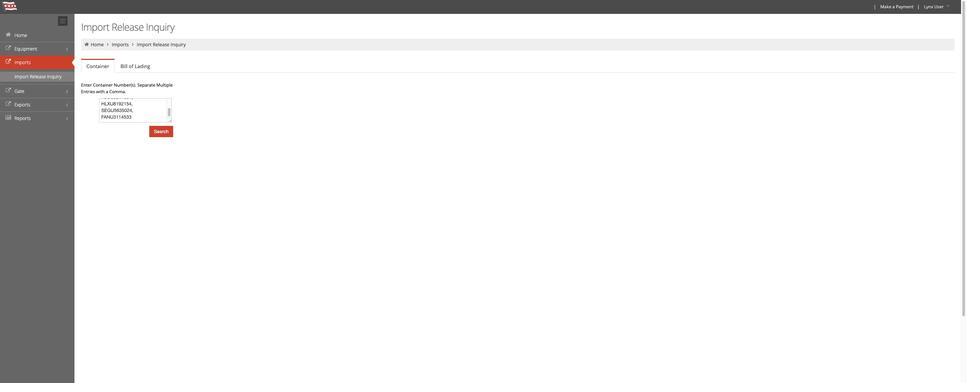 Task type: locate. For each thing, give the bounding box(es) containing it.
make
[[881, 4, 892, 10]]

bill of lading link
[[115, 60, 155, 73]]

external link image down external link image on the top of the page
[[5, 102, 12, 107]]

exports link
[[0, 98, 75, 112]]

0 horizontal spatial release
[[30, 74, 46, 80]]

with
[[96, 89, 105, 95]]

import release inquiry
[[81, 20, 174, 34], [137, 41, 186, 48], [15, 74, 62, 80]]

1 horizontal spatial import
[[81, 20, 109, 34]]

0 horizontal spatial angle right image
[[105, 42, 111, 47]]

0 vertical spatial imports link
[[112, 41, 129, 48]]

0 vertical spatial import
[[81, 20, 109, 34]]

home
[[14, 32, 27, 38], [91, 41, 104, 48]]

external link image
[[5, 88, 12, 93]]

| left make
[[874, 4, 876, 10]]

imports up bill at left top
[[112, 41, 129, 48]]

1 vertical spatial imports
[[14, 59, 31, 66]]

1 vertical spatial import
[[137, 41, 152, 48]]

0 vertical spatial home image
[[5, 32, 12, 37]]

home link up equipment
[[0, 28, 75, 42]]

release
[[112, 20, 144, 34], [153, 41, 169, 48], [30, 74, 46, 80]]

home link up container link
[[91, 41, 104, 48]]

entries
[[81, 89, 95, 95]]

external link image
[[5, 46, 12, 51], [5, 60, 12, 64], [5, 102, 12, 107]]

home image up equipment link
[[5, 32, 12, 37]]

1 external link image from the top
[[5, 46, 12, 51]]

0 horizontal spatial a
[[106, 89, 108, 95]]

external link image up external link image on the top of the page
[[5, 60, 12, 64]]

1 angle right image from the left
[[105, 42, 111, 47]]

1 | from the left
[[874, 4, 876, 10]]

1 horizontal spatial a
[[893, 4, 895, 10]]

angle right image up container link
[[105, 42, 111, 47]]

equipment
[[14, 46, 37, 52]]

a right make
[[893, 4, 895, 10]]

0 vertical spatial a
[[893, 4, 895, 10]]

imports inside imports link
[[14, 59, 31, 66]]

imports
[[112, 41, 129, 48], [14, 59, 31, 66]]

a
[[893, 4, 895, 10], [106, 89, 108, 95]]

imports link
[[112, 41, 129, 48], [0, 56, 75, 69]]

0 horizontal spatial import release inquiry link
[[0, 72, 75, 82]]

None text field
[[99, 98, 172, 123]]

inquiry
[[146, 20, 174, 34], [171, 41, 186, 48], [47, 74, 62, 80]]

1 horizontal spatial release
[[112, 20, 144, 34]]

0 vertical spatial external link image
[[5, 46, 12, 51]]

1 vertical spatial external link image
[[5, 60, 12, 64]]

1 vertical spatial home image
[[84, 42, 90, 47]]

2 | from the left
[[918, 4, 920, 10]]

0 horizontal spatial home link
[[0, 28, 75, 42]]

2 vertical spatial release
[[30, 74, 46, 80]]

3 external link image from the top
[[5, 102, 12, 107]]

0 vertical spatial release
[[112, 20, 144, 34]]

imports link down equipment
[[0, 56, 75, 69]]

import release inquiry link up gate link
[[0, 72, 75, 82]]

0 vertical spatial container
[[86, 63, 109, 70]]

1 horizontal spatial imports link
[[112, 41, 129, 48]]

1 vertical spatial imports link
[[0, 56, 75, 69]]

home image up container link
[[84, 42, 90, 47]]

1 horizontal spatial imports
[[112, 41, 129, 48]]

external link image inside equipment link
[[5, 46, 12, 51]]

user
[[935, 4, 944, 10]]

import
[[81, 20, 109, 34], [137, 41, 152, 48], [15, 74, 29, 80]]

1 horizontal spatial angle right image
[[130, 42, 136, 47]]

0 vertical spatial inquiry
[[146, 20, 174, 34]]

equipment link
[[0, 42, 75, 56]]

1 vertical spatial home
[[91, 41, 104, 48]]

external link image inside exports 'link'
[[5, 102, 12, 107]]

angle right image up of
[[130, 42, 136, 47]]

external link image left equipment
[[5, 46, 12, 51]]

import release inquiry link up lading
[[137, 41, 186, 48]]

| left lynx
[[918, 4, 920, 10]]

2 vertical spatial import
[[15, 74, 29, 80]]

home image
[[5, 32, 12, 37], [84, 42, 90, 47]]

container link
[[81, 60, 115, 73]]

0 horizontal spatial home image
[[5, 32, 12, 37]]

a right with
[[106, 89, 108, 95]]

0 horizontal spatial imports
[[14, 59, 31, 66]]

2 vertical spatial external link image
[[5, 102, 12, 107]]

2 vertical spatial import release inquiry
[[15, 74, 62, 80]]

2 external link image from the top
[[5, 60, 12, 64]]

lynx user link
[[921, 0, 954, 14]]

imports link up bill at left top
[[112, 41, 129, 48]]

import release inquiry link
[[137, 41, 186, 48], [0, 72, 75, 82]]

angle right image
[[105, 42, 111, 47], [130, 42, 136, 47]]

1 vertical spatial container
[[93, 82, 113, 88]]

container inside enter container number(s).  separate multiple entries with a comma.
[[93, 82, 113, 88]]

home up equipment
[[14, 32, 27, 38]]

container up with
[[93, 82, 113, 88]]

0 horizontal spatial |
[[874, 4, 876, 10]]

2 horizontal spatial release
[[153, 41, 169, 48]]

0 horizontal spatial import
[[15, 74, 29, 80]]

reports link
[[0, 112, 75, 125]]

home link
[[0, 28, 75, 42], [91, 41, 104, 48]]

|
[[874, 4, 876, 10], [918, 4, 920, 10]]

enter container number(s).  separate multiple entries with a comma.
[[81, 82, 173, 95]]

imports down equipment
[[14, 59, 31, 66]]

1 horizontal spatial home link
[[91, 41, 104, 48]]

1 vertical spatial release
[[153, 41, 169, 48]]

0 vertical spatial import release inquiry link
[[137, 41, 186, 48]]

container
[[86, 63, 109, 70], [93, 82, 113, 88]]

home up container link
[[91, 41, 104, 48]]

number(s).
[[114, 82, 136, 88]]

0 vertical spatial home
[[14, 32, 27, 38]]

1 horizontal spatial |
[[918, 4, 920, 10]]

1 vertical spatial import release inquiry link
[[0, 72, 75, 82]]

gate
[[14, 88, 24, 94]]

container up enter
[[86, 63, 109, 70]]

1 vertical spatial a
[[106, 89, 108, 95]]



Task type: vqa. For each thing, say whether or not it's contained in the screenshot.
top Import
yes



Task type: describe. For each thing, give the bounding box(es) containing it.
lynx user
[[924, 4, 944, 10]]

1 vertical spatial import release inquiry
[[137, 41, 186, 48]]

make a payment link
[[878, 0, 916, 14]]

search
[[154, 129, 169, 134]]

gate link
[[0, 84, 75, 98]]

0 horizontal spatial imports link
[[0, 56, 75, 69]]

bill
[[121, 63, 127, 70]]

2 horizontal spatial import
[[137, 41, 152, 48]]

multiple
[[156, 82, 173, 88]]

bar chart image
[[5, 116, 12, 120]]

separate
[[137, 82, 155, 88]]

1 horizontal spatial home
[[91, 41, 104, 48]]

lading
[[135, 63, 150, 70]]

0 horizontal spatial home
[[14, 32, 27, 38]]

reports
[[14, 115, 31, 122]]

comma.
[[109, 89, 126, 95]]

2 vertical spatial inquiry
[[47, 74, 62, 80]]

lynx
[[924, 4, 934, 10]]

1 horizontal spatial home image
[[84, 42, 90, 47]]

external link image for imports
[[5, 60, 12, 64]]

1 vertical spatial inquiry
[[171, 41, 186, 48]]

0 vertical spatial import release inquiry
[[81, 20, 174, 34]]

make a payment
[[881, 4, 914, 10]]

external link image for exports
[[5, 102, 12, 107]]

1 horizontal spatial import release inquiry link
[[137, 41, 186, 48]]

2 angle right image from the left
[[130, 42, 136, 47]]

external link image for equipment
[[5, 46, 12, 51]]

a inside enter container number(s).  separate multiple entries with a comma.
[[106, 89, 108, 95]]

enter
[[81, 82, 92, 88]]

0 vertical spatial imports
[[112, 41, 129, 48]]

bill of lading
[[121, 63, 150, 70]]

exports
[[14, 102, 30, 108]]

payment
[[896, 4, 914, 10]]

search button
[[149, 126, 173, 137]]

of
[[129, 63, 133, 70]]

angle down image
[[945, 4, 952, 8]]



